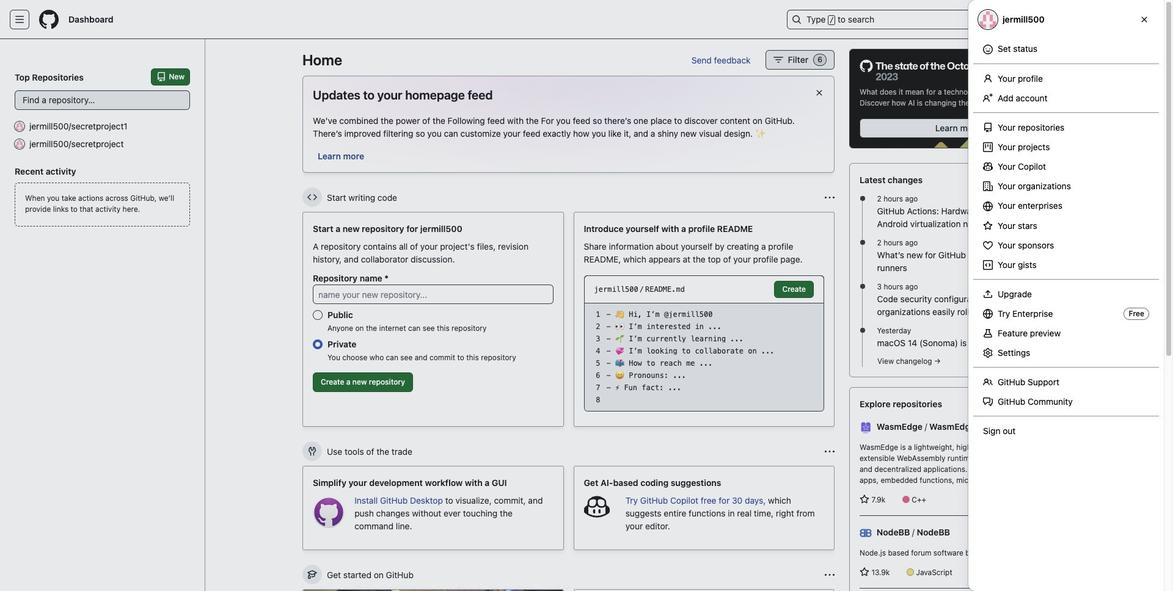 Task type: describe. For each thing, give the bounding box(es) containing it.
dot fill image
[[858, 194, 868, 204]]

command palette image
[[987, 15, 997, 24]]

triangle down image
[[1039, 15, 1049, 24]]

homepage image
[[39, 10, 59, 29]]

explore repositories navigation
[[850, 388, 1068, 592]]



Task type: vqa. For each thing, say whether or not it's contained in the screenshot.
Contact GitHub on the bottom of the page
no



Task type: locate. For each thing, give the bounding box(es) containing it.
2 dot fill image from the top
[[858, 282, 868, 292]]

1 dot fill image from the top
[[858, 238, 868, 248]]

explore element
[[850, 49, 1068, 592]]

dot fill image
[[858, 238, 868, 248], [858, 282, 868, 292], [858, 326, 868, 336]]

1 vertical spatial dot fill image
[[858, 282, 868, 292]]

2 vertical spatial dot fill image
[[858, 326, 868, 336]]

0 vertical spatial dot fill image
[[858, 238, 868, 248]]

plus image
[[1025, 15, 1035, 24]]

star image
[[860, 495, 870, 505]]

account element
[[0, 39, 205, 592]]

3 dot fill image from the top
[[858, 326, 868, 336]]

star image
[[860, 568, 870, 578]]



